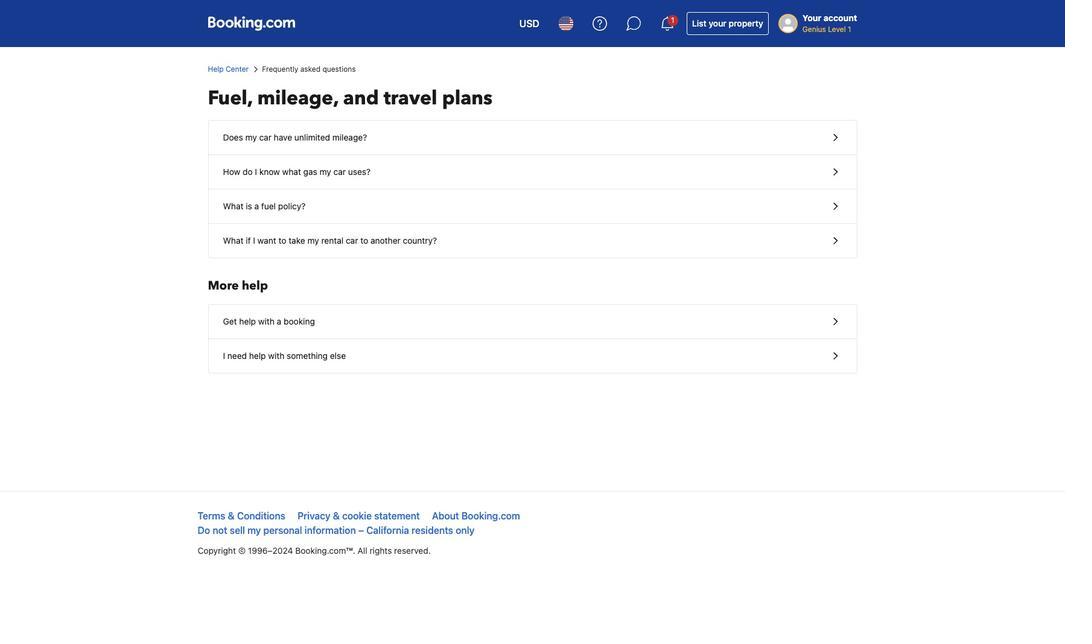 Task type: vqa. For each thing, say whether or not it's contained in the screenshot.
personal
yes



Task type: locate. For each thing, give the bounding box(es) containing it.
0 vertical spatial a
[[254, 201, 259, 211]]

how do i know what gas my car uses?
[[223, 167, 371, 177]]

what left is
[[223, 201, 244, 211]]

help center
[[208, 65, 249, 74]]

get help with a booking
[[223, 316, 315, 327]]

0 vertical spatial what
[[223, 201, 244, 211]]

what is a fuel policy? button
[[209, 190, 857, 224]]

what if i want to take my rental car to another country? button
[[209, 224, 857, 258]]

1 horizontal spatial &
[[333, 511, 340, 522]]

0 vertical spatial with
[[258, 316, 275, 327]]

2 & from the left
[[333, 511, 340, 522]]

fuel
[[261, 201, 276, 211]]

my right the gas
[[320, 167, 331, 177]]

what
[[223, 201, 244, 211], [223, 235, 244, 246]]

how do i know what gas my car uses? button
[[209, 155, 857, 190]]

help right more at the left top of page
[[242, 278, 268, 294]]

mileage,
[[257, 85, 339, 112]]

1 vertical spatial help
[[239, 316, 256, 327]]

do
[[243, 167, 253, 177]]

to
[[279, 235, 286, 246], [361, 235, 368, 246]]

1 horizontal spatial to
[[361, 235, 368, 246]]

my
[[245, 132, 257, 142], [320, 167, 331, 177], [308, 235, 319, 246], [248, 525, 261, 536]]

help
[[208, 65, 224, 74]]

a right is
[[254, 201, 259, 211]]

1 & from the left
[[228, 511, 235, 522]]

1996–2024
[[248, 546, 293, 556]]

car left uses?
[[334, 167, 346, 177]]

more
[[208, 278, 239, 294]]

usd button
[[512, 9, 547, 38]]

cookie
[[342, 511, 372, 522]]

1 vertical spatial a
[[277, 316, 281, 327]]

2 vertical spatial car
[[346, 235, 358, 246]]

& up sell
[[228, 511, 235, 522]]

1 horizontal spatial 1
[[848, 25, 852, 34]]

information
[[305, 525, 356, 536]]

with left something
[[268, 351, 285, 361]]

1
[[671, 16, 675, 25], [848, 25, 852, 34]]

if
[[246, 235, 251, 246]]

1 vertical spatial i
[[253, 235, 255, 246]]

do
[[198, 525, 210, 536]]

& for terms
[[228, 511, 235, 522]]

1 horizontal spatial a
[[277, 316, 281, 327]]

1 what from the top
[[223, 201, 244, 211]]

i right if
[[253, 235, 255, 246]]

country?
[[403, 235, 437, 246]]

what left if
[[223, 235, 244, 246]]

questions
[[323, 65, 356, 74]]

with
[[258, 316, 275, 327], [268, 351, 285, 361]]

0 horizontal spatial to
[[279, 235, 286, 246]]

what for what is a fuel policy?
[[223, 201, 244, 211]]

privacy & cookie statement
[[298, 511, 420, 522]]

1 vertical spatial what
[[223, 235, 244, 246]]

2 vertical spatial i
[[223, 351, 225, 361]]

i left need
[[223, 351, 225, 361]]

car
[[259, 132, 272, 142], [334, 167, 346, 177], [346, 235, 358, 246]]

0 vertical spatial help
[[242, 278, 268, 294]]

my inside 'about booking.com do not sell my personal information – california residents only'
[[248, 525, 261, 536]]

i right do
[[255, 167, 257, 177]]

fuel,
[[208, 85, 253, 112]]

©
[[238, 546, 246, 556]]

something
[[287, 351, 328, 361]]

help
[[242, 278, 268, 294], [239, 316, 256, 327], [249, 351, 266, 361]]

a left booking
[[277, 316, 281, 327]]

privacy & cookie statement link
[[298, 511, 420, 522]]

booking
[[284, 316, 315, 327]]

about
[[432, 511, 459, 522]]

1 vertical spatial car
[[334, 167, 346, 177]]

uses?
[[348, 167, 371, 177]]

0 vertical spatial car
[[259, 132, 272, 142]]

&
[[228, 511, 235, 522], [333, 511, 340, 522]]

2 what from the top
[[223, 235, 244, 246]]

a
[[254, 201, 259, 211], [277, 316, 281, 327]]

need
[[228, 351, 247, 361]]

my right the does
[[245, 132, 257, 142]]

& for privacy
[[333, 511, 340, 522]]

help right need
[[249, 351, 266, 361]]

2 to from the left
[[361, 235, 368, 246]]

0 horizontal spatial &
[[228, 511, 235, 522]]

policy?
[[278, 201, 306, 211]]

to left take
[[279, 235, 286, 246]]

to left 'another' at the top left
[[361, 235, 368, 246]]

list your property
[[692, 18, 764, 28]]

0 vertical spatial i
[[255, 167, 257, 177]]

1 left list
[[671, 16, 675, 25]]

& up do not sell my personal information – california residents only link
[[333, 511, 340, 522]]

my down 'conditions'
[[248, 525, 261, 536]]

i
[[255, 167, 257, 177], [253, 235, 255, 246], [223, 351, 225, 361]]

i for want
[[253, 235, 255, 246]]

car right rental
[[346, 235, 358, 246]]

what
[[282, 167, 301, 177]]

0 horizontal spatial 1
[[671, 16, 675, 25]]

1 to from the left
[[279, 235, 286, 246]]

rental
[[321, 235, 344, 246]]

car left have
[[259, 132, 272, 142]]

1 right level
[[848, 25, 852, 34]]

have
[[274, 132, 292, 142]]

frequently asked questions
[[262, 65, 356, 74]]

mileage?
[[333, 132, 367, 142]]

with left booking
[[258, 316, 275, 327]]

help right get
[[239, 316, 256, 327]]

level
[[828, 25, 846, 34]]



Task type: describe. For each thing, give the bounding box(es) containing it.
copyright © 1996–2024 booking.com™. all rights reserved.
[[198, 546, 431, 556]]

property
[[729, 18, 764, 28]]

about booking.com link
[[432, 511, 520, 522]]

usd
[[520, 18, 540, 29]]

does my car have unlimited mileage?
[[223, 132, 367, 142]]

what for what if i want to take my rental car to another country?
[[223, 235, 244, 246]]

not
[[213, 525, 227, 536]]

only
[[456, 525, 475, 536]]

list
[[692, 18, 707, 28]]

travel
[[384, 85, 437, 112]]

help for get
[[239, 316, 256, 327]]

reserved.
[[394, 546, 431, 556]]

booking.com™.
[[295, 546, 355, 556]]

conditions
[[237, 511, 285, 522]]

gas
[[303, 167, 317, 177]]

–
[[359, 525, 364, 536]]

frequently
[[262, 65, 298, 74]]

what is a fuel policy?
[[223, 201, 306, 211]]

is
[[246, 201, 252, 211]]

i need help with something else
[[223, 351, 346, 361]]

all
[[358, 546, 367, 556]]

center
[[226, 65, 249, 74]]

about booking.com do not sell my personal information – california residents only
[[198, 511, 520, 536]]

know
[[259, 167, 280, 177]]

does
[[223, 132, 243, 142]]

help for more
[[242, 278, 268, 294]]

how
[[223, 167, 240, 177]]

account
[[824, 13, 857, 23]]

does my car have unlimited mileage? button
[[209, 121, 857, 155]]

i need help with something else button
[[209, 339, 857, 373]]

1 button
[[653, 9, 682, 38]]

help center button
[[208, 64, 249, 75]]

fuel, mileage, and travel plans
[[208, 85, 493, 112]]

and
[[343, 85, 379, 112]]

get help with a booking button
[[209, 305, 857, 339]]

personal
[[263, 525, 302, 536]]

want
[[258, 235, 276, 246]]

2 vertical spatial help
[[249, 351, 266, 361]]

get
[[223, 316, 237, 327]]

booking.com
[[462, 511, 520, 522]]

california
[[367, 525, 409, 536]]

1 vertical spatial with
[[268, 351, 285, 361]]

booking.com online hotel reservations image
[[208, 16, 295, 31]]

copyright
[[198, 546, 236, 556]]

0 horizontal spatial a
[[254, 201, 259, 211]]

privacy
[[298, 511, 331, 522]]

your
[[803, 13, 822, 23]]

more help
[[208, 278, 268, 294]]

1 inside button
[[671, 16, 675, 25]]

what if i want to take my rental car to another country?
[[223, 235, 437, 246]]

your
[[709, 18, 727, 28]]

i for know
[[255, 167, 257, 177]]

statement
[[374, 511, 420, 522]]

your account genius level 1
[[803, 13, 857, 34]]

do not sell my personal information – california residents only link
[[198, 525, 475, 536]]

1 inside your account genius level 1
[[848, 25, 852, 34]]

list your property link
[[687, 12, 769, 35]]

else
[[330, 351, 346, 361]]

rights
[[370, 546, 392, 556]]

asked
[[300, 65, 321, 74]]

unlimited
[[294, 132, 330, 142]]

terms
[[198, 511, 225, 522]]

sell
[[230, 525, 245, 536]]

plans
[[442, 85, 493, 112]]

terms & conditions link
[[198, 511, 285, 522]]

my right take
[[308, 235, 319, 246]]

take
[[289, 235, 305, 246]]

residents
[[412, 525, 453, 536]]

terms & conditions
[[198, 511, 285, 522]]

genius
[[803, 25, 826, 34]]

another
[[371, 235, 401, 246]]



